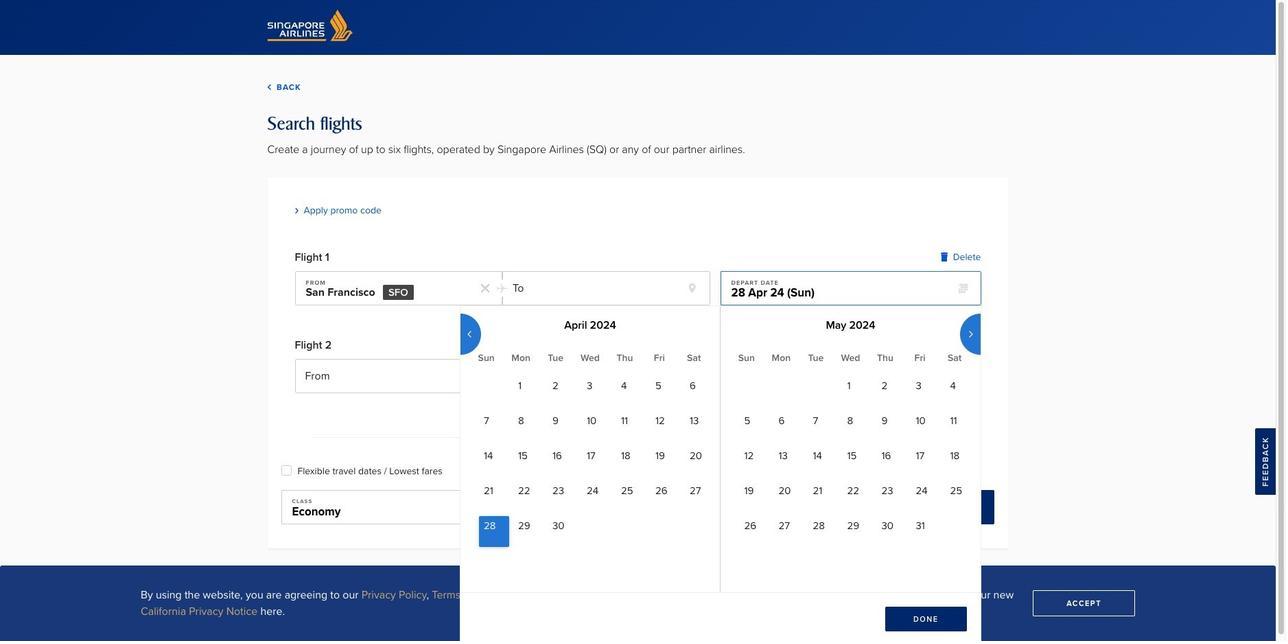 Task type: vqa. For each thing, say whether or not it's contained in the screenshot.
close circle icon
yes



Task type: describe. For each thing, give the bounding box(es) containing it.
close circle image
[[478, 282, 492, 295]]

plane image
[[494, 280, 511, 297]]



Task type: locate. For each thing, give the bounding box(es) containing it.
None text field
[[296, 272, 502, 306], [282, 491, 577, 525], [589, 491, 884, 525], [296, 272, 502, 306], [282, 491, 577, 525], [589, 491, 884, 525]]

location image
[[686, 282, 700, 295]]

None text field
[[503, 272, 710, 306], [721, 272, 981, 306], [296, 360, 502, 394], [503, 360, 710, 394], [721, 360, 981, 394], [503, 272, 710, 306], [721, 272, 981, 306], [296, 360, 502, 394], [503, 360, 710, 394], [721, 360, 981, 394]]



